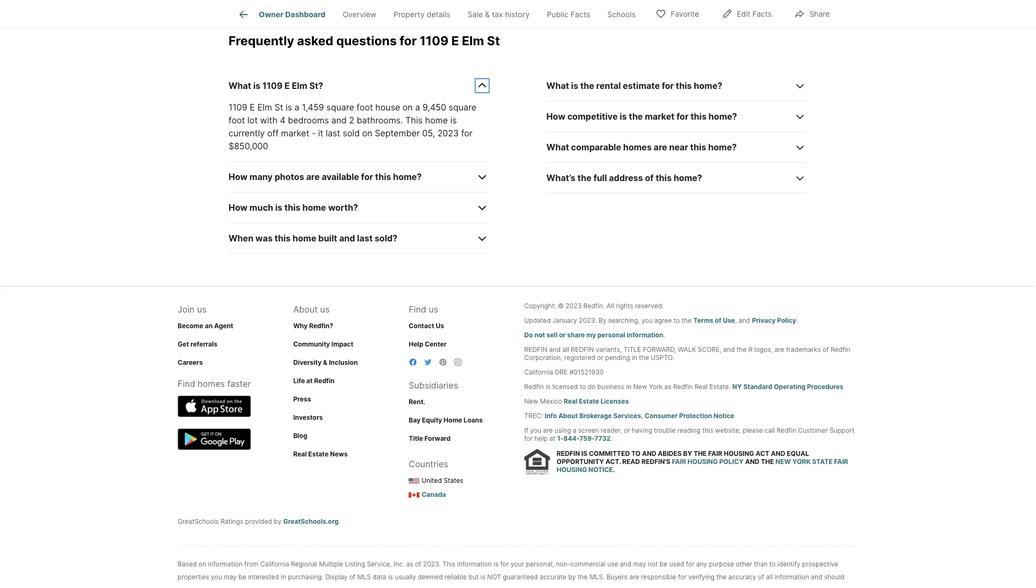 Task type: locate. For each thing, give the bounding box(es) containing it.
redfin?
[[309, 322, 333, 330]]

1 vertical spatial not
[[648, 561, 658, 568]]

us for about us
[[320, 304, 330, 315]]

1-844-759-7732 .
[[557, 435, 612, 443]]

competitive
[[567, 111, 618, 122]]

what inside "what is 1109 e elm st?" dropdown button
[[229, 80, 251, 91]]

how competitive is the market for this home? button
[[547, 102, 807, 132]]

forward,
[[643, 346, 676, 354]]

home down 9,450
[[425, 115, 448, 126]]

act
[[756, 450, 770, 458]]

how left 'much'
[[229, 202, 248, 213]]

0 vertical spatial last
[[326, 128, 340, 138]]

e left st?
[[285, 80, 290, 91]]

1 vertical spatial 2023
[[566, 302, 582, 310]]

this inside based on information from california regional multiple listing service, inc. as of 2023. this information is for your personal, non-commercial use and may not be used for any purpose other than to identify prospective properties you may be interested in purchasing. display of mls data is usually deemed reliable but is not guaranteed accurate by the mls. buyers are responsible for verifying the accuracy of all information and shoul
[[443, 561, 456, 568]]

all down than
[[766, 574, 773, 581]]

1 horizontal spatial this
[[443, 561, 456, 568]]

us right the join
[[197, 304, 207, 315]]

of left 2023.
[[415, 561, 421, 568]]

why
[[293, 322, 308, 330]]

fair inside new york state fair housing notice
[[834, 458, 848, 466]]

square up 2
[[327, 102, 354, 113]]

1109 down details
[[420, 33, 449, 49]]

are inside redfin and all redfin variants, title forward, walk score, and the r logos, are trademarks of redfin corporation, registered or pending in the uspto.
[[775, 346, 784, 354]]

1 horizontal spatial find
[[409, 304, 426, 315]]

last
[[326, 128, 340, 138], [357, 233, 373, 244]]

1 vertical spatial in
[[626, 383, 632, 391]]

us
[[197, 304, 207, 315], [320, 304, 330, 315], [429, 304, 438, 315]]

homes
[[623, 142, 652, 152], [198, 379, 225, 389]]

0 vertical spatial real
[[695, 383, 708, 391]]

display
[[325, 574, 348, 581]]

regional
[[291, 561, 317, 568]]

0 vertical spatial e
[[451, 33, 459, 49]]

foot left lot
[[229, 115, 245, 126]]

a left 1,459
[[295, 102, 299, 113]]

the inside 'dropdown button'
[[629, 111, 643, 122]]

as
[[665, 383, 672, 391], [406, 561, 413, 568]]

be left used
[[660, 561, 668, 568]]

terms
[[694, 317, 714, 324]]

how
[[547, 111, 565, 122], [229, 172, 248, 182], [229, 202, 248, 213]]

0 horizontal spatial as
[[406, 561, 413, 568]]

how much is this home worth?
[[229, 202, 358, 213]]

2 vertical spatial how
[[229, 202, 248, 213]]

0 horizontal spatial and
[[642, 450, 656, 458]]

trec:
[[524, 412, 543, 420]]

2023 right ©
[[566, 302, 582, 310]]

inc.
[[394, 561, 404, 568]]

0 horizontal spatial not
[[535, 331, 545, 339]]

how for how much is this home worth?
[[229, 202, 248, 213]]

0 vertical spatial 2023
[[438, 128, 459, 138]]

california
[[524, 368, 553, 376], [260, 561, 289, 568]]

in inside redfin and all redfin variants, title forward, walk score, and the r logos, are trademarks of redfin corporation, registered or pending in the uspto.
[[632, 354, 637, 362]]

is inside dropdown button
[[275, 202, 282, 213]]

home
[[444, 417, 462, 424]]

canadian flag image
[[409, 493, 420, 498]]

1 horizontal spatial or
[[597, 354, 604, 362]]

0 horizontal spatial on
[[199, 561, 206, 568]]

mls
[[357, 574, 371, 581]]

0 horizontal spatial you
[[211, 574, 222, 581]]

at
[[306, 377, 313, 385], [550, 435, 556, 443]]

or inside if you are using a screen reader, or having trouble reading this website, please call redfin customer support for help at
[[624, 427, 630, 434]]

1 vertical spatial market
[[281, 128, 309, 138]]

2 horizontal spatial in
[[632, 354, 637, 362]]

find us
[[409, 304, 438, 315]]

redfin up opportunity
[[557, 450, 580, 458]]

do not sell or share my personal information link
[[524, 331, 664, 339]]

e inside 1109 e elm st is a 1,459 square foot house on a 9,450 square foot lot with 4 bedrooms and 2 bathrooms.
[[250, 102, 255, 113]]

1 vertical spatial homes
[[198, 379, 225, 389]]

0 horizontal spatial us
[[197, 304, 207, 315]]

0 horizontal spatial california
[[260, 561, 289, 568]]

and inside 1109 e elm st is a 1,459 square foot house on a 9,450 square foot lot with 4 bedrooms and 2 bathrooms.
[[331, 115, 347, 126]]

2 horizontal spatial housing
[[724, 450, 754, 458]]

at right 'life'
[[306, 377, 313, 385]]

2 horizontal spatial and
[[771, 450, 785, 458]]

market down 4
[[281, 128, 309, 138]]

you down reserved.
[[642, 317, 653, 324]]

copyright: © 2023 redfin. all rights reserved.
[[524, 302, 664, 310]]

housing inside new york state fair housing notice
[[557, 466, 587, 474]]

join
[[178, 304, 195, 315]]

a inside if you are using a screen reader, or having trouble reading this website, please call redfin customer support for help at
[[573, 427, 577, 434]]

0 horizontal spatial facts
[[571, 10, 590, 19]]

1 horizontal spatial you
[[530, 427, 541, 434]]

are inside based on information from california regional multiple listing service, inc. as of 2023. this information is for your personal, non-commercial use and may not be used for any purpose other than to identify prospective properties you may be interested in purchasing. display of mls data is usually deemed reliable but is not guaranteed accurate by the mls. buyers are responsible for verifying the accuracy of all information and shoul
[[630, 574, 639, 581]]

are right buyers
[[630, 574, 639, 581]]

tax
[[492, 10, 503, 19]]

tab list
[[229, 0, 653, 27]]

this up 05,
[[406, 115, 423, 126]]

redfin inside redfin is committed to and abides by the fair housing act and equal opportunity act. read redfin's
[[557, 450, 580, 458]]

buyers
[[607, 574, 628, 581]]

states
[[444, 477, 463, 485]]

on right based
[[199, 561, 206, 568]]

elm inside 1109 e elm st is a 1,459 square foot house on a 9,450 square foot lot with 4 bedrooms and 2 bathrooms.
[[257, 102, 272, 113]]

estimate
[[623, 80, 660, 91]]

st down tax
[[487, 33, 500, 49]]

e down property details tab
[[451, 33, 459, 49]]

1 horizontal spatial fair
[[708, 450, 722, 458]]

of left use
[[715, 317, 722, 324]]

registered
[[564, 354, 596, 362]]

facts inside button
[[753, 9, 772, 19]]

redfin twitter image
[[424, 358, 433, 367]]

at inside if you are using a screen reader, or having trouble reading this website, please call redfin customer support for help at
[[550, 435, 556, 443]]

0 vertical spatial homes
[[623, 142, 652, 152]]

near
[[669, 142, 688, 152]]

0 vertical spatial ,
[[735, 317, 737, 324]]

0 horizontal spatial market
[[281, 128, 309, 138]]

from
[[244, 561, 259, 568]]

1 vertical spatial to
[[580, 383, 586, 391]]

elm left st?
[[292, 80, 307, 91]]

on inside 1109 e elm st is a 1,459 square foot house on a 9,450 square foot lot with 4 bedrooms and 2 bathrooms.
[[403, 102, 413, 113]]

life at redfin button
[[293, 377, 335, 385]]

use
[[723, 317, 735, 324]]

4
[[280, 115, 286, 126]]

1 horizontal spatial not
[[648, 561, 658, 568]]

0 horizontal spatial &
[[323, 359, 328, 367]]

real down blog button
[[293, 451, 307, 458]]

my
[[587, 331, 596, 339]]

1 vertical spatial new
[[524, 398, 538, 405]]

home? for what is the rental estimate for this home?
[[694, 80, 723, 91]]

1 horizontal spatial at
[[550, 435, 556, 443]]

all inside redfin and all redfin variants, title forward, walk score, and the r logos, are trademarks of redfin corporation, registered or pending in the uspto.
[[563, 346, 569, 354]]

how for how many photos are available for this home?
[[229, 172, 248, 182]]

california inside based on information from california regional multiple listing service, inc. as of 2023. this information is for your personal, non-commercial use and may not be used for any purpose other than to identify prospective properties you may be interested in purchasing. display of mls data is usually deemed reliable but is not guaranteed accurate by the mls. buyers are responsible for verifying the accuracy of all information and shoul
[[260, 561, 289, 568]]

1 vertical spatial find
[[178, 379, 195, 389]]

facts right public
[[571, 10, 590, 19]]

on inside this home is currently off market - it last sold on september 05, 2023 for $850,000
[[362, 128, 372, 138]]

the down act
[[761, 458, 774, 466]]

housing down by
[[688, 458, 718, 466]]

find down careers
[[178, 379, 195, 389]]

become
[[178, 322, 203, 330]]

on right sold
[[362, 128, 372, 138]]

square right 9,450
[[449, 102, 477, 113]]

1 vertical spatial or
[[597, 354, 604, 362]]

2023
[[438, 128, 459, 138], [566, 302, 582, 310]]

housing up the policy
[[724, 450, 754, 458]]

0 horizontal spatial 2023
[[438, 128, 459, 138]]

to right than
[[770, 561, 776, 568]]

you inside based on information from california regional multiple listing service, inc. as of 2023. this information is for your personal, non-commercial use and may not be used for any purpose other than to identify prospective properties you may be interested in purchasing. display of mls data is usually deemed reliable but is not guaranteed accurate by the mls. buyers are responsible for verifying the accuracy of all information and shoul
[[211, 574, 222, 581]]

1 vertical spatial all
[[766, 574, 773, 581]]

1 horizontal spatial may
[[633, 561, 646, 568]]

2023 right 05,
[[438, 128, 459, 138]]

0 vertical spatial on
[[403, 102, 413, 113]]

facts for edit facts
[[753, 9, 772, 19]]

fair inside redfin is committed to and abides by the fair housing act and equal opportunity act. read redfin's
[[708, 450, 722, 458]]

help
[[409, 341, 423, 348]]

the inside dropdown button
[[580, 80, 594, 91]]

bathrooms.
[[357, 115, 403, 126]]

0 vertical spatial be
[[660, 561, 668, 568]]

1 horizontal spatial elm
[[292, 80, 307, 91]]

0 horizontal spatial all
[[563, 346, 569, 354]]

rent.
[[409, 398, 425, 406]]

market inside 'dropdown button'
[[645, 111, 675, 122]]

1 horizontal spatial market
[[645, 111, 675, 122]]

3 us from the left
[[429, 304, 438, 315]]

1 us from the left
[[197, 304, 207, 315]]

0 vertical spatial to
[[674, 317, 680, 324]]

is inside 'dropdown button'
[[620, 111, 627, 122]]

. up trademarks
[[796, 317, 798, 324]]

diversity & inclusion button
[[293, 359, 358, 367]]

elm inside dropdown button
[[292, 80, 307, 91]]

last right the "it"
[[326, 128, 340, 138]]

0 vertical spatial california
[[524, 368, 553, 376]]

services
[[613, 412, 641, 420]]

for down what is the rental estimate for this home? dropdown button
[[677, 111, 689, 122]]

to left do
[[580, 383, 586, 391]]

0 horizontal spatial foot
[[229, 115, 245, 126]]

1 horizontal spatial real
[[564, 398, 577, 405]]

for inside if you are using a screen reader, or having trouble reading this website, please call redfin customer support for help at
[[524, 435, 533, 443]]

. down agree
[[664, 331, 665, 339]]

if you are using a screen reader, or having trouble reading this website, please call redfin customer support for help at
[[524, 427, 855, 443]]

by down non-
[[568, 574, 576, 581]]

1,459
[[302, 102, 324, 113]]

0 horizontal spatial last
[[326, 128, 340, 138]]

home? for how many photos are available for this home?
[[393, 172, 422, 182]]

redfin up corporation,
[[524, 346, 547, 354]]

an
[[205, 322, 213, 330]]

how competitive is the market for this home?
[[547, 111, 737, 122]]

2 horizontal spatial us
[[429, 304, 438, 315]]

0 vertical spatial &
[[485, 10, 490, 19]]

of inside redfin and all redfin variants, title forward, walk score, and the r logos, are trademarks of redfin corporation, registered or pending in the uspto.
[[823, 346, 829, 354]]

off
[[267, 128, 279, 138]]

2 square from the left
[[449, 102, 477, 113]]

abides
[[658, 450, 682, 458]]

1 vertical spatial ,
[[641, 412, 643, 420]]

1 vertical spatial st
[[275, 102, 283, 113]]

0 vertical spatial how
[[547, 111, 565, 122]]

1 horizontal spatial facts
[[753, 9, 772, 19]]

homes inside dropdown button
[[623, 142, 652, 152]]

california up interested
[[260, 561, 289, 568]]

download the redfin app from the google play store image
[[178, 429, 251, 450]]

what inside what comparable homes are near this home? dropdown button
[[547, 142, 569, 152]]

and
[[642, 450, 656, 458], [771, 450, 785, 458], [745, 458, 760, 466]]

of right address
[[645, 173, 654, 183]]

this right reading
[[702, 427, 714, 434]]

as right inc.
[[406, 561, 413, 568]]

this up the reliable
[[443, 561, 456, 568]]

1 vertical spatial may
[[224, 574, 237, 581]]

for inside dropdown button
[[662, 80, 674, 91]]

sale & tax history
[[468, 10, 530, 19]]

1 vertical spatial &
[[323, 359, 328, 367]]

by
[[274, 518, 281, 526], [568, 574, 576, 581]]

in right interested
[[281, 574, 286, 581]]

2 horizontal spatial real
[[695, 383, 708, 391]]

greatschools
[[178, 518, 219, 526]]

for right available
[[361, 172, 373, 182]]

1 vertical spatial elm
[[292, 80, 307, 91]]

facts inside tab
[[571, 10, 590, 19]]

1109 up lot
[[229, 102, 247, 113]]

get
[[178, 341, 189, 348]]

loans
[[464, 417, 483, 424]]

how inside 'dropdown button'
[[547, 111, 565, 122]]

e up lot
[[250, 102, 255, 113]]

facts for public facts
[[571, 10, 590, 19]]

1 horizontal spatial last
[[357, 233, 373, 244]]

how left many
[[229, 172, 248, 182]]

redfin and all redfin variants, title forward, walk score, and the r logos, are trademarks of redfin corporation, registered or pending in the uspto.
[[524, 346, 850, 362]]

2 vertical spatial in
[[281, 574, 286, 581]]

support
[[830, 427, 855, 434]]

help center
[[409, 341, 447, 348]]

when
[[229, 233, 253, 244]]

2 vertical spatial real
[[293, 451, 307, 458]]

1 horizontal spatial as
[[665, 383, 672, 391]]

ratings
[[221, 518, 243, 526]]

st up 4
[[275, 102, 283, 113]]

0 horizontal spatial by
[[274, 518, 281, 526]]

or down services
[[624, 427, 630, 434]]

what's
[[547, 173, 576, 183]]

redfin right call
[[777, 427, 796, 434]]

mls.
[[590, 574, 605, 581]]

0 vertical spatial 1109
[[420, 33, 449, 49]]

, left privacy
[[735, 317, 737, 324]]

for right 05,
[[461, 128, 473, 138]]

for down if
[[524, 435, 533, 443]]

for inside dropdown button
[[361, 172, 373, 182]]

and inside dropdown button
[[339, 233, 355, 244]]

are left "near"
[[654, 142, 667, 152]]

& left tax
[[485, 10, 490, 19]]

2 vertical spatial you
[[211, 574, 222, 581]]

elm down sale
[[462, 33, 484, 49]]

and up the redfin's
[[642, 450, 656, 458]]

not
[[535, 331, 545, 339], [648, 561, 658, 568]]

of right trademarks
[[823, 346, 829, 354]]

a up the 844-
[[573, 427, 577, 434]]

& inside tab
[[485, 10, 490, 19]]

, up "having" on the right bottom of the page
[[641, 412, 643, 420]]

what inside what is the rental estimate for this home? dropdown button
[[547, 80, 569, 91]]

find homes faster
[[178, 379, 251, 389]]

and down act
[[745, 458, 760, 466]]

not inside based on information from california regional multiple listing service, inc. as of 2023. this information is for your personal, non-commercial use and may not be used for any purpose other than to identify prospective properties you may be interested in purchasing. display of mls data is usually deemed reliable but is not guaranteed accurate by the mls. buyers are responsible for verifying the accuracy of all information and shoul
[[648, 561, 658, 568]]

real left estate.
[[695, 383, 708, 391]]

last left sold?
[[357, 233, 373, 244]]

0 horizontal spatial e
[[250, 102, 255, 113]]

2 vertical spatial e
[[250, 102, 255, 113]]

new left "york"
[[633, 383, 647, 391]]

844-
[[564, 435, 579, 443]]

what for what comparable homes are near this home?
[[547, 142, 569, 152]]

0 horizontal spatial find
[[178, 379, 195, 389]]

on inside based on information from california regional multiple listing service, inc. as of 2023. this information is for your personal, non-commercial use and may not be used for any purpose other than to identify prospective properties you may be interested in purchasing. display of mls data is usually deemed reliable but is not guaranteed accurate by the mls. buyers are responsible for verifying the accuracy of all information and shoul
[[199, 561, 206, 568]]

what for what is 1109 e elm st?
[[229, 80, 251, 91]]

about up why
[[293, 304, 318, 315]]

1 horizontal spatial us
[[320, 304, 330, 315]]

facts
[[753, 9, 772, 19], [571, 10, 590, 19]]

schools tab
[[599, 2, 644, 27]]

contact
[[409, 322, 434, 330]]

1 horizontal spatial by
[[568, 574, 576, 581]]

sell
[[547, 331, 558, 339]]

for inside 'dropdown button'
[[677, 111, 689, 122]]

1 horizontal spatial be
[[660, 561, 668, 568]]

property
[[394, 10, 425, 19]]

2 us from the left
[[320, 304, 330, 315]]

how many photos are available for this home? button
[[229, 162, 489, 193]]

1 horizontal spatial square
[[449, 102, 477, 113]]

market down what is the rental estimate for this home? dropdown button
[[645, 111, 675, 122]]

or right sell
[[559, 331, 566, 339]]

st inside 1109 e elm st is a 1,459 square foot house on a 9,450 square foot lot with 4 bedrooms and 2 bathrooms.
[[275, 102, 283, 113]]

home? inside 'dropdown button'
[[709, 111, 737, 122]]

frequently
[[229, 33, 294, 49]]

housing down opportunity
[[557, 466, 587, 474]]

be down from
[[239, 574, 246, 581]]

you right if
[[530, 427, 541, 434]]

last inside this home is currently off market - it last sold on september 05, 2023 for $850,000
[[326, 128, 340, 138]]

in right "business" at the right bottom of the page
[[626, 383, 632, 391]]

& for diversity
[[323, 359, 328, 367]]

screen
[[578, 427, 599, 434]]

tab list containing owner dashboard
[[229, 0, 653, 27]]

2 horizontal spatial you
[[642, 317, 653, 324]]

this inside dropdown button
[[656, 173, 672, 183]]

title
[[624, 346, 641, 354]]

are inside if you are using a screen reader, or having trouble reading this website, please call redfin customer support for help at
[[543, 427, 553, 434]]

home left worth?
[[302, 202, 326, 213]]

redfin for is
[[557, 450, 580, 458]]

home? inside dropdown button
[[694, 80, 723, 91]]

responsible
[[641, 574, 676, 581]]

ny standard operating procedures link
[[733, 383, 844, 391]]

2 vertical spatial elm
[[257, 102, 272, 113]]

find for find homes faster
[[178, 379, 195, 389]]

information up but
[[457, 561, 492, 568]]

.
[[796, 317, 798, 324], [664, 331, 665, 339], [611, 435, 612, 443], [613, 466, 615, 474], [339, 518, 340, 526]]

as right "york"
[[665, 383, 672, 391]]

a left 9,450
[[415, 102, 420, 113]]

1 vertical spatial be
[[239, 574, 246, 581]]

facts right edit
[[753, 9, 772, 19]]

0 horizontal spatial this
[[406, 115, 423, 126]]

reserved.
[[635, 302, 664, 310]]

january
[[553, 317, 577, 324]]

and right 'built'
[[339, 233, 355, 244]]

notice
[[589, 466, 613, 474]]

0 horizontal spatial 1109
[[229, 102, 247, 113]]

. down the act. at the bottom right of the page
[[613, 466, 615, 474]]

2 vertical spatial to
[[770, 561, 776, 568]]

1 horizontal spatial 1109
[[262, 80, 283, 91]]

find up the contact
[[409, 304, 426, 315]]

this inside dropdown button
[[676, 80, 692, 91]]

but
[[469, 574, 479, 581]]

information up title
[[627, 331, 664, 339]]

of inside what's the full address of this home? dropdown button
[[645, 173, 654, 183]]

0 vertical spatial find
[[409, 304, 426, 315]]

standard
[[743, 383, 772, 391]]

1 vertical spatial how
[[229, 172, 248, 182]]

many
[[250, 172, 273, 182]]

personal
[[598, 331, 625, 339]]

elm up with
[[257, 102, 272, 113]]

0 horizontal spatial new
[[524, 398, 538, 405]]



Task type: vqa. For each thing, say whether or not it's contained in the screenshot.
Support
yes



Task type: describe. For each thing, give the bounding box(es) containing it.
blog button
[[293, 432, 307, 440]]

york
[[793, 458, 811, 466]]

to inside based on information from california regional multiple listing service, inc. as of 2023. this information is for your personal, non-commercial use and may not be used for any purpose other than to identify prospective properties you may be interested in purchasing. display of mls data is usually deemed reliable but is not guaranteed accurate by the mls. buyers are responsible for verifying the accuracy of all information and shoul
[[770, 561, 776, 568]]

brokerage
[[580, 412, 612, 420]]

this right "near"
[[690, 142, 706, 152]]

using
[[555, 427, 571, 434]]

purpose
[[709, 561, 734, 568]]

rights
[[616, 302, 633, 310]]

forward
[[425, 435, 451, 443]]

. up "multiple"
[[339, 518, 340, 526]]

us flag image
[[409, 479, 420, 484]]

is inside this home is currently off market - it last sold on september 05, 2023 for $850,000
[[450, 115, 457, 126]]

deemed
[[418, 574, 443, 581]]

e inside dropdown button
[[285, 80, 290, 91]]

1 square from the left
[[327, 102, 354, 113]]

2023:
[[579, 317, 597, 324]]

new mexico real estate licenses
[[524, 398, 629, 405]]

by
[[683, 450, 692, 458]]

1 horizontal spatial housing
[[688, 458, 718, 466]]

0 horizontal spatial may
[[224, 574, 237, 581]]

what's the full address of this home?
[[547, 173, 702, 183]]

copyright:
[[524, 302, 556, 310]]

1 horizontal spatial ,
[[735, 317, 737, 324]]

multiple
[[319, 561, 343, 568]]

redfin instagram image
[[454, 358, 463, 367]]

0 vertical spatial by
[[274, 518, 281, 526]]

for down used
[[678, 574, 687, 581]]

redfin facebook image
[[409, 358, 417, 367]]

sale & tax history tab
[[459, 2, 538, 27]]

and down prospective
[[811, 574, 823, 581]]

us for join us
[[197, 304, 207, 315]]

on for a
[[403, 102, 413, 113]]

for left your
[[500, 561, 509, 568]]

equal housing opportunity image
[[524, 449, 550, 475]]

& for sale
[[485, 10, 490, 19]]

subsidiaries
[[409, 380, 458, 391]]

1 vertical spatial real
[[564, 398, 577, 405]]

diversity
[[293, 359, 322, 367]]

the inside redfin is committed to and abides by the fair housing act and equal opportunity act. read redfin's
[[694, 450, 707, 458]]

this inside 'dropdown button'
[[691, 111, 707, 122]]

community impact
[[293, 341, 353, 348]]

center
[[425, 341, 447, 348]]

redfin pinterest image
[[439, 358, 448, 367]]

frequently asked questions for 1109 e elm st
[[229, 33, 500, 49]]

. down 'reader,'
[[611, 435, 612, 443]]

is inside 1109 e elm st is a 1,459 square foot house on a 9,450 square foot lot with 4 bedrooms and 2 bathrooms.
[[286, 102, 292, 113]]

1 vertical spatial home
[[302, 202, 326, 213]]

2 horizontal spatial e
[[451, 33, 459, 49]]

0 horizontal spatial homes
[[198, 379, 225, 389]]

housing inside redfin is committed to and abides by the fair housing act and equal opportunity act. read redfin's
[[724, 450, 754, 458]]

notice
[[714, 412, 734, 420]]

1 horizontal spatial to
[[674, 317, 680, 324]]

the inside dropdown button
[[578, 173, 592, 183]]

how much is this home worth? button
[[229, 193, 489, 223]]

1 horizontal spatial in
[[626, 383, 632, 391]]

greatschools ratings provided by greatschools.org .
[[178, 518, 340, 526]]

favorite button
[[647, 2, 708, 25]]

the down title
[[639, 354, 649, 362]]

1 horizontal spatial a
[[415, 102, 420, 113]]

policy
[[719, 458, 744, 466]]

bay equity home loans
[[409, 417, 483, 424]]

0 horizontal spatial a
[[295, 102, 299, 113]]

information down the identify
[[775, 574, 809, 581]]

this inside this home is currently off market - it last sold on september 05, 2023 for $850,000
[[406, 115, 423, 126]]

this down photos
[[284, 202, 300, 213]]

and right use at the right of page
[[620, 561, 632, 568]]

0 horizontal spatial at
[[306, 377, 313, 385]]

1 horizontal spatial and
[[745, 458, 760, 466]]

0 vertical spatial foot
[[357, 102, 373, 113]]

-
[[312, 128, 316, 138]]

privacy
[[752, 317, 776, 324]]

bay
[[409, 417, 421, 424]]

bay equity home loans button
[[409, 417, 483, 424]]

state
[[812, 458, 833, 466]]

life
[[293, 377, 305, 385]]

share
[[567, 331, 585, 339]]

0 vertical spatial may
[[633, 561, 646, 568]]

referrals
[[191, 341, 217, 348]]

for down property
[[400, 33, 417, 49]]

1-
[[557, 435, 564, 443]]

canada
[[422, 491, 446, 499]]

0 vertical spatial as
[[665, 383, 672, 391]]

redfin inside if you are using a screen reader, or having trouble reading this website, please call redfin customer support for help at
[[777, 427, 796, 434]]

title
[[409, 435, 423, 443]]

property details tab
[[385, 2, 459, 27]]

0 vertical spatial new
[[633, 383, 647, 391]]

2 horizontal spatial 1109
[[420, 33, 449, 49]]

you inside if you are using a screen reader, or having trouble reading this website, please call redfin customer support for help at
[[530, 427, 541, 434]]

redfin inside redfin and all redfin variants, title forward, walk score, and the r logos, are trademarks of redfin corporation, registered or pending in the uspto.
[[831, 346, 850, 354]]

0 vertical spatial not
[[535, 331, 545, 339]]

why redfin?
[[293, 322, 333, 330]]

estate.
[[710, 383, 731, 391]]

this right was
[[275, 233, 291, 244]]

download the redfin app on the apple app store image
[[178, 396, 251, 417]]

0 vertical spatial elm
[[462, 33, 484, 49]]

blog
[[293, 432, 307, 440]]

1 horizontal spatial the
[[761, 458, 774, 466]]

info about brokerage services link
[[545, 412, 641, 420]]

2023 inside this home is currently off market - it last sold on september 05, 2023 for $850,000
[[438, 128, 459, 138]]

much
[[250, 202, 273, 213]]

1109 inside 1109 e elm st is a 1,459 square foot house on a 9,450 square foot lot with 4 bedrooms and 2 bathrooms.
[[229, 102, 247, 113]]

than
[[754, 561, 768, 568]]

investors
[[293, 414, 323, 422]]

0 vertical spatial you
[[642, 317, 653, 324]]

redfin for and
[[524, 346, 547, 354]]

market inside this home is currently off market - it last sold on september 05, 2023 for $850,000
[[281, 128, 309, 138]]

last inside dropdown button
[[357, 233, 373, 244]]

redfin down diversity & inclusion
[[314, 377, 335, 385]]

as inside based on information from california regional multiple listing service, inc. as of 2023. this information is for your personal, non-commercial use and may not be used for any purpose other than to identify prospective properties you may be interested in purchasing. display of mls data is usually deemed reliable but is not guaranteed accurate by the mls. buyers are responsible for verifying the accuracy of all information and shoul
[[406, 561, 413, 568]]

and up corporation,
[[549, 346, 561, 354]]

1 vertical spatial about
[[559, 412, 578, 420]]

equal
[[787, 450, 809, 458]]

0 horizontal spatial fair
[[672, 458, 686, 466]]

home? inside dropdown button
[[674, 173, 702, 183]]

and right the score,
[[723, 346, 735, 354]]

0 horizontal spatial ,
[[641, 412, 643, 420]]

committed
[[589, 450, 630, 458]]

purchasing.
[[288, 574, 324, 581]]

us for find us
[[429, 304, 438, 315]]

news
[[330, 451, 348, 458]]

consumer
[[645, 412, 678, 420]]

use
[[607, 561, 618, 568]]

1 vertical spatial foot
[[229, 115, 245, 126]]

licenses
[[601, 398, 629, 405]]

or inside redfin and all redfin variants, title forward, walk score, and the r logos, are trademarks of redfin corporation, registered or pending in the uspto.
[[597, 354, 604, 362]]

do
[[588, 383, 596, 391]]

of down than
[[758, 574, 764, 581]]

this up how much is this home worth? dropdown button
[[375, 172, 391, 182]]

0 vertical spatial estate
[[579, 398, 599, 405]]

the down commercial
[[578, 574, 588, 581]]

by inside based on information from california regional multiple listing service, inc. as of 2023. this information is for your personal, non-commercial use and may not be used for any purpose other than to identify prospective properties you may be interested in purchasing. display of mls data is usually deemed reliable but is not guaranteed accurate by the mls. buyers are responsible for verifying the accuracy of all information and shoul
[[568, 574, 576, 581]]

1109 inside dropdown button
[[262, 80, 283, 91]]

of left mls
[[349, 574, 356, 581]]

new york state fair housing notice link
[[557, 458, 848, 474]]

0 vertical spatial or
[[559, 331, 566, 339]]

all inside based on information from california regional multiple listing service, inc. as of 2023. this information is for your personal, non-commercial use and may not be used for any purpose other than to identify prospective properties you may be interested in purchasing. display of mls data is usually deemed reliable but is not guaranteed accurate by the mls. buyers are responsible for verifying the accuracy of all information and shoul
[[766, 574, 773, 581]]

for inside this home is currently off market - it last sold on september 05, 2023 for $850,000
[[461, 128, 473, 138]]

used
[[669, 561, 684, 568]]

find for find us
[[409, 304, 426, 315]]

privacy policy link
[[752, 317, 796, 324]]

pending
[[605, 354, 630, 362]]

the left terms
[[682, 317, 692, 324]]

r
[[749, 346, 753, 354]]

0 horizontal spatial about
[[293, 304, 318, 315]]

address
[[609, 173, 643, 183]]

on for september
[[362, 128, 372, 138]]

are inside how many photos are available for this home? dropdown button
[[306, 172, 320, 182]]

home? for how competitive is the market for this home?
[[709, 111, 737, 122]]

share button
[[785, 2, 839, 25]]

home inside this home is currently off market - it last sold on september 05, 2023 for $850,000
[[425, 115, 448, 126]]

fair housing policy and the
[[672, 458, 776, 466]]

how for how competitive is the market for this home?
[[547, 111, 565, 122]]

based on information from california regional multiple listing service, inc. as of 2023. this information is for your personal, non-commercial use and may not be used for any purpose other than to identify prospective properties you may be interested in purchasing. display of mls data is usually deemed reliable but is not guaranteed accurate by the mls. buyers are responsible for verifying the accuracy of all information and shoul
[[178, 561, 848, 582]]

are inside what comparable homes are near this home? dropdown button
[[654, 142, 667, 152]]

what for what is the rental estimate for this home?
[[547, 80, 569, 91]]

was
[[255, 233, 273, 244]]

overview tab
[[334, 2, 385, 27]]

and right use
[[739, 317, 750, 324]]

redfin up mexico on the bottom right of the page
[[524, 383, 544, 391]]

please
[[743, 427, 763, 434]]

the left r
[[737, 346, 747, 354]]

read
[[622, 458, 640, 466]]

lot
[[247, 115, 258, 126]]

this inside if you are using a screen reader, or having trouble reading this website, please call redfin customer support for help at
[[702, 427, 714, 434]]

mexico
[[540, 398, 562, 405]]

with
[[260, 115, 278, 126]]

commercial
[[570, 561, 606, 568]]

information left from
[[208, 561, 243, 568]]

available
[[322, 172, 359, 182]]

updated
[[524, 317, 551, 324]]

redfin right "york"
[[673, 383, 693, 391]]

759-
[[579, 435, 595, 443]]

based
[[178, 561, 197, 568]]

2 vertical spatial home
[[293, 233, 316, 244]]

house
[[375, 102, 400, 113]]

canada link
[[409, 491, 446, 499]]

policy
[[777, 317, 796, 324]]

in inside based on information from california regional multiple listing service, inc. as of 2023. this information is for your personal, non-commercial use and may not be used for any purpose other than to identify prospective properties you may be interested in purchasing. display of mls data is usually deemed reliable but is not guaranteed accurate by the mls. buyers are responsible for verifying the accuracy of all information and shoul
[[281, 574, 286, 581]]

1-844-759-7732 link
[[557, 435, 611, 443]]

reading
[[678, 427, 701, 434]]

bedrooms
[[288, 115, 329, 126]]

favorite
[[671, 9, 699, 19]]

for left any
[[686, 561, 695, 568]]

trec: info about brokerage services , consumer protection notice
[[524, 412, 734, 420]]

0 vertical spatial st
[[487, 33, 500, 49]]

customer
[[798, 427, 828, 434]]

redfin up registered
[[571, 346, 594, 354]]

the down purpose
[[717, 574, 727, 581]]

operating
[[774, 383, 806, 391]]

careers button
[[178, 359, 203, 367]]

public facts tab
[[538, 2, 599, 27]]

1 vertical spatial estate
[[308, 451, 329, 458]]

data
[[373, 574, 386, 581]]



